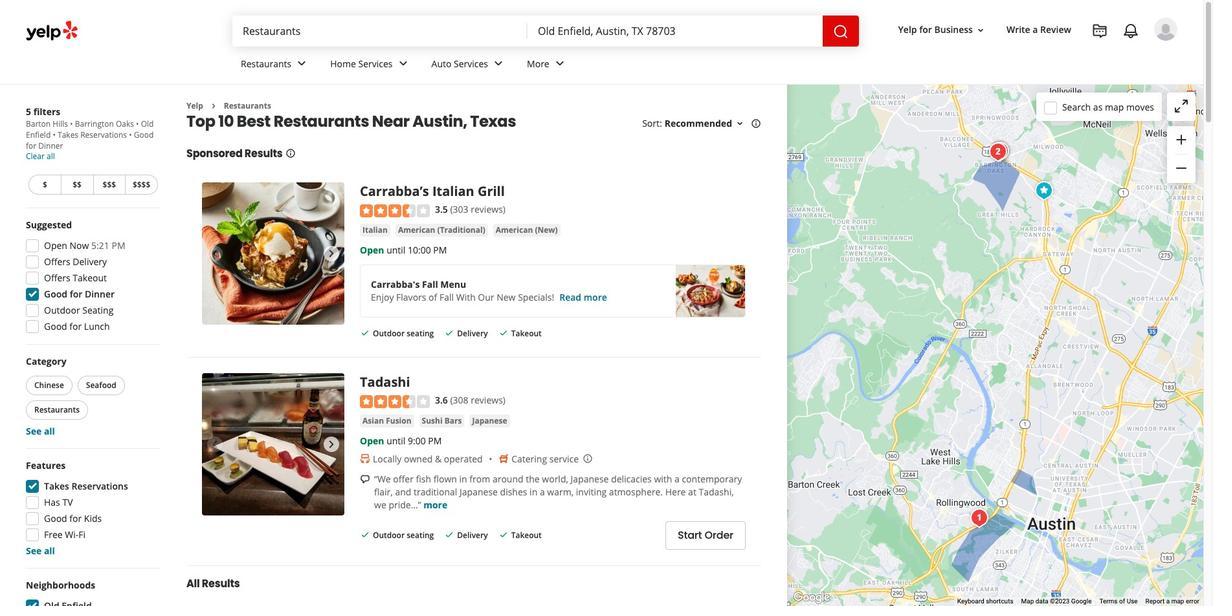 Task type: describe. For each thing, give the bounding box(es) containing it.
asian fusion link
[[360, 415, 414, 428]]

flair,
[[374, 486, 393, 498]]

warm,
[[547, 486, 574, 498]]

a left warm,
[[540, 486, 545, 498]]

see for features
[[26, 545, 42, 557]]

fusion
[[386, 415, 411, 426]]

home
[[330, 57, 356, 70]]

report a map error
[[1146, 598, 1200, 605]]

auto services
[[431, 57, 488, 70]]

seating for 16 checkmark v2 image corresponding to delivery
[[407, 530, 434, 541]]

our
[[478, 291, 494, 303]]

read
[[559, 291, 581, 303]]

expand map image
[[1174, 98, 1189, 114]]

results for sponsored results
[[245, 147, 283, 161]]

we
[[374, 499, 386, 511]]

features
[[26, 460, 66, 472]]

carrabba's italian grill
[[360, 183, 505, 200]]

dishes
[[500, 486, 527, 498]]

a right write
[[1033, 24, 1038, 36]]

delicacies
[[611, 473, 652, 485]]

flown
[[434, 473, 457, 485]]

$$
[[73, 179, 82, 190]]

3.5
[[435, 204, 448, 216]]

service
[[549, 453, 579, 465]]

from
[[470, 473, 490, 485]]

0 vertical spatial good for dinner
[[26, 129, 154, 151]]

fi
[[79, 529, 85, 541]]

kids
[[84, 513, 102, 525]]

map
[[1021, 598, 1034, 605]]

japanese inside button
[[472, 415, 507, 426]]

see for category
[[26, 425, 42, 438]]

search
[[1062, 101, 1091, 113]]

(303
[[450, 204, 468, 216]]

0 vertical spatial takes
[[58, 129, 78, 140]]

salt traders zilker image
[[966, 506, 992, 531]]

16 checkmark v2 image up 'tadashi'
[[360, 328, 370, 338]]

carrabba's italian grill image
[[1031, 178, 1057, 204]]

terms of use link
[[1100, 598, 1138, 605]]

has tv
[[44, 497, 73, 509]]

chinese button
[[26, 376, 72, 396]]

fish
[[416, 473, 431, 485]]

chinese
[[34, 380, 64, 391]]

owned
[[404, 453, 433, 465]]

carrabba's fall menu enjoy flavors of fall with our new specials! read more
[[371, 278, 607, 303]]

0 vertical spatial outdoor
[[44, 304, 80, 317]]

2 vertical spatial takeout
[[511, 530, 542, 541]]

map for moves
[[1105, 101, 1124, 113]]

24 chevron down v2 image for auto services
[[491, 56, 506, 71]]

0 vertical spatial reservations
[[80, 129, 127, 140]]

zoom in image
[[1174, 132, 1189, 147]]

1 vertical spatial outdoor
[[373, 328, 405, 339]]

report
[[1146, 598, 1165, 605]]

has
[[44, 497, 60, 509]]

italian link
[[360, 224, 390, 237]]

until for carrabba's italian grill
[[387, 244, 405, 256]]

1 vertical spatial of
[[1119, 598, 1125, 605]]

map region
[[736, 0, 1213, 607]]

keyboard shortcuts
[[957, 598, 1013, 605]]

pm for tadashi
[[428, 435, 442, 447]]

0 vertical spatial all
[[47, 151, 55, 162]]

restaurants inside 'button'
[[34, 405, 80, 416]]

3.6 (308 reviews)
[[435, 394, 506, 407]]

business
[[934, 24, 973, 36]]

next image
[[324, 437, 339, 453]]

offers for offers takeout
[[44, 272, 70, 284]]

see all for features
[[26, 545, 55, 557]]

top 10 best restaurants near austin, texas
[[186, 111, 516, 132]]

sort:
[[642, 117, 662, 130]]

clear all
[[26, 151, 55, 162]]

group containing suggested
[[22, 219, 161, 337]]

more inside "carrabba's fall menu enjoy flavors of fall with our new specials! read more"
[[584, 291, 607, 303]]

wi-
[[65, 529, 79, 541]]

0 vertical spatial in
[[459, 473, 467, 485]]

seating for 16 checkmark v2 icon underneath 'menu'
[[407, 328, 434, 339]]

good up free
[[44, 513, 67, 525]]

seafood button
[[78, 376, 125, 396]]

as
[[1093, 101, 1103, 113]]

pm for carrabba's italian grill
[[433, 244, 447, 256]]

clear all link
[[26, 151, 55, 162]]

asian fusion
[[363, 415, 411, 426]]

0 vertical spatial takeout
[[73, 272, 107, 284]]

noah l. image
[[1154, 17, 1178, 41]]

shortcuts
[[986, 598, 1013, 605]]

here
[[665, 486, 686, 498]]

see all button for features
[[26, 545, 55, 557]]

himalaya kosheli image
[[987, 139, 1013, 164]]

american (new) button
[[493, 224, 560, 237]]

yelp for business button
[[893, 18, 991, 42]]

restaurants inside business categories element
[[241, 57, 291, 70]]

old
[[141, 118, 154, 129]]

5
[[26, 106, 31, 118]]

at
[[688, 486, 696, 498]]

good inside good for dinner
[[134, 129, 154, 140]]

sushi
[[422, 415, 443, 426]]

home services link
[[320, 47, 421, 84]]

grill
[[478, 183, 505, 200]]

1 vertical spatial fall
[[440, 291, 454, 303]]

results for all results
[[202, 577, 240, 591]]

16 checkmark v2 image down 'menu'
[[444, 328, 455, 338]]

0 horizontal spatial fall
[[422, 278, 438, 291]]

clear
[[26, 151, 45, 162]]

16 speech v2 image
[[360, 475, 370, 485]]

suggested
[[26, 219, 72, 231]]

&
[[435, 453, 442, 465]]

slideshow element for tadashi
[[202, 374, 344, 516]]

business categories element
[[230, 47, 1178, 84]]

services for home services
[[358, 57, 393, 70]]

16 chevron down v2 image
[[735, 119, 745, 129]]

search image
[[833, 24, 849, 39]]

yelp for yelp for business
[[898, 24, 917, 36]]

1 vertical spatial takes
[[44, 480, 69, 493]]

report a map error link
[[1146, 598, 1200, 605]]

16 checkmark v2 image down dishes
[[498, 530, 509, 540]]

16 checkmark v2 image for takeout
[[498, 328, 509, 338]]

start
[[678, 528, 702, 543]]

reviews) for carrabba's italian grill
[[471, 204, 506, 216]]

24 chevron down v2 image for more
[[552, 56, 568, 71]]

open now 5:21 pm
[[44, 240, 125, 252]]

slideshow element for carrabba's italian grill
[[202, 183, 344, 325]]

$ button
[[28, 175, 61, 195]]

italian inside button
[[363, 225, 388, 236]]

"we
[[374, 473, 391, 485]]

open until 10:00 pm
[[360, 244, 447, 256]]

delivery for 16 checkmark v2 icon under 16 speech v2 image
[[457, 530, 488, 541]]

(308
[[450, 394, 468, 407]]

restaurants up 16 info v2 icon
[[274, 111, 369, 132]]

good down outdoor seating
[[44, 320, 67, 333]]

locally owned & operated
[[373, 453, 483, 465]]

atmosphere.
[[609, 486, 663, 498]]

3.6 star rating image
[[360, 395, 430, 408]]

barton hills • barrington oaks •
[[26, 118, 141, 129]]

none field find
[[243, 24, 517, 38]]

japanese button
[[470, 415, 510, 428]]

5 filters
[[26, 106, 60, 118]]

pm inside group
[[112, 240, 125, 252]]

dinner inside group
[[85, 288, 115, 300]]

1 horizontal spatial italian
[[432, 183, 474, 200]]

Find text field
[[243, 24, 517, 38]]

©2023
[[1050, 598, 1070, 605]]

american for american (traditional)
[[398, 225, 435, 236]]

delivery for 16 checkmark v2 icon above 'tadashi'
[[457, 328, 488, 339]]

next image
[[324, 246, 339, 262]]

specials!
[[518, 291, 554, 303]]

enjoy
[[371, 291, 394, 303]]

catering service
[[512, 453, 579, 465]]

(new)
[[535, 225, 558, 236]]

carrabba's
[[360, 183, 429, 200]]

9:00
[[408, 435, 426, 447]]

all for category
[[44, 425, 55, 438]]

for inside button
[[919, 24, 932, 36]]



Task type: vqa. For each thing, say whether or not it's contained in the screenshot.
reservations
yes



Task type: locate. For each thing, give the bounding box(es) containing it.
for down offers takeout
[[70, 288, 82, 300]]

outdoor seating
[[373, 328, 434, 339], [373, 530, 434, 541]]

none field up home services link
[[243, 24, 517, 38]]

asian fusion button
[[360, 415, 414, 428]]

contemporary
[[682, 473, 742, 485]]

reviews) down grill at the top left
[[471, 204, 506, 216]]

open
[[44, 240, 67, 252], [360, 244, 384, 256], [360, 435, 384, 447]]

see all button
[[26, 425, 55, 438], [26, 545, 55, 557]]

1 vertical spatial takeout
[[511, 328, 542, 339]]

1 vertical spatial all
[[44, 425, 55, 438]]

american up 10:00
[[398, 225, 435, 236]]

1 vertical spatial more
[[423, 499, 447, 511]]

1 vertical spatial see
[[26, 545, 42, 557]]

2 outdoor seating from the top
[[373, 530, 434, 541]]

seating down the flavors
[[407, 328, 434, 339]]

16 catering v2 image
[[499, 454, 509, 464]]

0 vertical spatial of
[[429, 291, 437, 303]]

sushi bars link
[[419, 415, 464, 428]]

of right the flavors
[[429, 291, 437, 303]]

pride…"
[[389, 499, 421, 511]]

dinner
[[38, 140, 63, 151], [85, 288, 115, 300]]

2 none field from the left
[[538, 24, 812, 38]]

1 vertical spatial until
[[387, 435, 405, 447]]

0 horizontal spatial 16 checkmark v2 image
[[444, 530, 455, 540]]

order
[[705, 528, 733, 543]]

2 slideshow element from the top
[[202, 374, 344, 516]]

16 locally owned v2 image
[[360, 454, 370, 464]]

results left 16 info v2 icon
[[245, 147, 283, 161]]

0 vertical spatial yelp
[[898, 24, 917, 36]]

1 horizontal spatial results
[[245, 147, 283, 161]]

results
[[245, 147, 283, 161], [202, 577, 240, 591]]

all for features
[[44, 545, 55, 557]]

reviews) up japanese button
[[471, 394, 506, 407]]

0 horizontal spatial map
[[1105, 101, 1124, 113]]

0 vertical spatial delivery
[[73, 256, 107, 268]]

3.6
[[435, 394, 448, 407]]

2 vertical spatial delivery
[[457, 530, 488, 541]]

japanese down the 3.6 (308 reviews)
[[472, 415, 507, 426]]

reservations
[[80, 129, 127, 140], [72, 480, 128, 493]]

offers up offers takeout
[[44, 256, 70, 268]]

None field
[[243, 24, 517, 38], [538, 24, 812, 38]]

fat dragon image
[[985, 139, 1011, 165]]

1 outdoor seating from the top
[[373, 328, 434, 339]]

asia cafe image
[[987, 139, 1013, 164]]

takes
[[58, 129, 78, 140], [44, 480, 69, 493]]

group
[[1167, 126, 1196, 183], [22, 219, 161, 337], [23, 355, 161, 438], [22, 460, 161, 558]]

carrabba's italian grill image
[[202, 183, 344, 325]]

2 horizontal spatial 24 chevron down v2 image
[[552, 56, 568, 71]]

a up here
[[675, 473, 680, 485]]

24 chevron down v2 image right more
[[552, 56, 568, 71]]

free wi-fi
[[44, 529, 85, 541]]

hills
[[53, 118, 68, 129]]

24 chevron down v2 image right auto services at the top of the page
[[491, 56, 506, 71]]

until up locally
[[387, 435, 405, 447]]

projects image
[[1092, 23, 1108, 39]]

16 info v2 image
[[751, 119, 761, 129]]

neighborhoods group
[[22, 579, 161, 607]]

2 reviews) from the top
[[471, 394, 506, 407]]

italian down the 3.5 star rating image
[[363, 225, 388, 236]]

map for error
[[1171, 598, 1184, 605]]

offers for offers delivery
[[44, 256, 70, 268]]

1 vertical spatial dinner
[[85, 288, 115, 300]]

yelp link
[[186, 100, 203, 111]]

0 vertical spatial outdoor seating
[[373, 328, 434, 339]]

pm right 5:21
[[112, 240, 125, 252]]

yelp for business
[[898, 24, 973, 36]]

0 vertical spatial more
[[584, 291, 607, 303]]

world,
[[542, 473, 568, 485]]

italian button
[[360, 224, 390, 237]]

seating down more link
[[407, 530, 434, 541]]

0 vertical spatial 16 checkmark v2 image
[[498, 328, 509, 338]]

for
[[919, 24, 932, 36], [26, 140, 36, 151], [70, 288, 82, 300], [69, 320, 82, 333], [69, 513, 82, 525]]

in down 'the'
[[530, 486, 537, 498]]

0 horizontal spatial italian
[[363, 225, 388, 236]]

filters
[[33, 106, 60, 118]]

zoom out image
[[1174, 161, 1189, 176]]

dinner down hills
[[38, 140, 63, 151]]

previous image
[[207, 246, 223, 262]]

1 horizontal spatial of
[[1119, 598, 1125, 605]]

16 checkmark v2 image down 16 speech v2 image
[[360, 530, 370, 540]]

1 until from the top
[[387, 244, 405, 256]]

delivery inside group
[[73, 256, 107, 268]]

1 vertical spatial map
[[1171, 598, 1184, 605]]

previous image
[[207, 437, 223, 453]]

traditional
[[414, 486, 457, 498]]

with
[[456, 291, 476, 303]]

offers takeout
[[44, 272, 107, 284]]

2 vertical spatial outdoor
[[373, 530, 405, 541]]

$$$
[[103, 179, 116, 190]]

takeout
[[73, 272, 107, 284], [511, 328, 542, 339], [511, 530, 542, 541]]

dinner inside good for dinner
[[38, 140, 63, 151]]

restaurants link up best
[[230, 47, 320, 84]]

None search field
[[232, 16, 862, 47]]

sushi bars button
[[419, 415, 464, 428]]

offer
[[393, 473, 414, 485]]

more link
[[517, 47, 578, 84]]

open down italian link
[[360, 244, 384, 256]]

1 vertical spatial in
[[530, 486, 537, 498]]

1 vertical spatial outdoor seating
[[373, 530, 434, 541]]

services inside auto services 'link'
[[454, 57, 488, 70]]

see up neighborhoods
[[26, 545, 42, 557]]

1 see all from the top
[[26, 425, 55, 438]]

0 vertical spatial see
[[26, 425, 42, 438]]

offers delivery
[[44, 256, 107, 268]]

home services
[[330, 57, 393, 70]]

reviews) for tadashi
[[471, 394, 506, 407]]

none field near
[[538, 24, 812, 38]]

yelp left 16 chevron right v2 image
[[186, 100, 203, 111]]

16 chevron down v2 image
[[976, 25, 986, 35]]

near
[[372, 111, 410, 132]]

1 horizontal spatial more
[[584, 291, 607, 303]]

0 vertical spatial italian
[[432, 183, 474, 200]]

more
[[527, 57, 549, 70]]

write a review
[[1007, 24, 1071, 36]]

24 chevron down v2 image
[[395, 56, 411, 71]]

error
[[1186, 598, 1200, 605]]

of inside "carrabba's fall menu enjoy flavors of fall with our new specials! read more"
[[429, 291, 437, 303]]

austin,
[[413, 111, 467, 132]]

all down free
[[44, 545, 55, 557]]

3.5 star rating image
[[360, 204, 430, 217]]

restaurants up best
[[241, 57, 291, 70]]

map left error
[[1171, 598, 1184, 605]]

0 horizontal spatial of
[[429, 291, 437, 303]]

1 horizontal spatial none field
[[538, 24, 812, 38]]

japanese link
[[470, 415, 510, 428]]

with
[[654, 473, 672, 485]]

restaurants down 'chinese' button on the bottom left of the page
[[34, 405, 80, 416]]

good down offers takeout
[[44, 288, 67, 300]]

for left business
[[919, 24, 932, 36]]

1 vertical spatial good for dinner
[[44, 288, 115, 300]]

see all down restaurants 'button' on the left
[[26, 425, 55, 438]]

group containing features
[[22, 460, 161, 558]]

services for auto services
[[454, 57, 488, 70]]

10
[[218, 111, 234, 132]]

lunch
[[84, 320, 110, 333]]

0 vertical spatial seating
[[407, 328, 434, 339]]

open for carrabba's italian grill
[[360, 244, 384, 256]]

takeout down the specials!
[[511, 328, 542, 339]]

16 chevron right v2 image
[[208, 101, 219, 111]]

japanese up inviting
[[571, 473, 609, 485]]

services left 24 chevron down v2 icon
[[358, 57, 393, 70]]

all down restaurants 'button' on the left
[[44, 425, 55, 438]]

oaks
[[116, 118, 134, 129]]

all right clear
[[47, 151, 55, 162]]

0 vertical spatial restaurants link
[[230, 47, 320, 84]]

1 vertical spatial delivery
[[457, 328, 488, 339]]

24 chevron down v2 image inside restaurants link
[[294, 56, 310, 71]]

1 24 chevron down v2 image from the left
[[294, 56, 310, 71]]

see down restaurants 'button' on the left
[[26, 425, 42, 438]]

0 horizontal spatial american
[[398, 225, 435, 236]]

american (traditional) button
[[395, 224, 488, 237]]

1 none field from the left
[[243, 24, 517, 38]]

good for kids
[[44, 513, 102, 525]]

1 horizontal spatial 24 chevron down v2 image
[[491, 56, 506, 71]]

japanese down from on the bottom left
[[460, 486, 498, 498]]

results right all
[[202, 577, 240, 591]]

takes reservations
[[44, 480, 128, 493]]

outdoor down enjoy
[[373, 328, 405, 339]]

takeout down dishes
[[511, 530, 542, 541]]

pm right 9:00
[[428, 435, 442, 447]]

1 vertical spatial yelp
[[186, 100, 203, 111]]

delivery down the open now 5:21 pm
[[73, 256, 107, 268]]

$$ button
[[61, 175, 93, 195]]

camino real restaurant image
[[987, 139, 1013, 165]]

outdoor seating for 16 checkmark v2 icon above 'tadashi'
[[373, 328, 434, 339]]

1 offers from the top
[[44, 256, 70, 268]]

offers down offers delivery
[[44, 272, 70, 284]]

start order link
[[665, 522, 746, 550]]

offers
[[44, 256, 70, 268], [44, 272, 70, 284]]

3.5 (303 reviews)
[[435, 204, 506, 216]]

restaurants right 16 chevron right v2 image
[[224, 100, 271, 111]]

1 horizontal spatial services
[[454, 57, 488, 70]]

texas
[[470, 111, 516, 132]]

2 see all from the top
[[26, 545, 55, 557]]

10:00
[[408, 244, 431, 256]]

2 offers from the top
[[44, 272, 70, 284]]

0 vertical spatial fall
[[422, 278, 438, 291]]

16 checkmark v2 image down new
[[498, 328, 509, 338]]

0 vertical spatial until
[[387, 244, 405, 256]]

24 chevron down v2 image inside auto services 'link'
[[491, 56, 506, 71]]

american (traditional) link
[[395, 224, 488, 237]]

0 vertical spatial map
[[1105, 101, 1124, 113]]

american for american (new)
[[496, 225, 533, 236]]

services inside home services link
[[358, 57, 393, 70]]

american left (new)
[[496, 225, 533, 236]]

16 checkmark v2 image for delivery
[[444, 530, 455, 540]]

of left use
[[1119, 598, 1125, 605]]

see all button for category
[[26, 425, 55, 438]]

info icon image
[[583, 454, 593, 464], [583, 454, 593, 464]]

1 american from the left
[[398, 225, 435, 236]]

tadashi image
[[202, 374, 344, 516]]

group containing category
[[23, 355, 161, 438]]

good for dinner
[[26, 129, 154, 151], [44, 288, 115, 300]]

0 vertical spatial offers
[[44, 256, 70, 268]]

pm down american (traditional) link
[[433, 244, 447, 256]]

1 slideshow element from the top
[[202, 183, 344, 325]]

2 american from the left
[[496, 225, 533, 236]]

1 vertical spatial reviews)
[[471, 394, 506, 407]]

1 vertical spatial reservations
[[72, 480, 128, 493]]

moves
[[1126, 101, 1154, 113]]

fall down 'menu'
[[440, 291, 454, 303]]

outdoor down we
[[373, 530, 405, 541]]

outdoor seating for 16 checkmark v2 icon under 16 speech v2 image
[[373, 530, 434, 541]]

delivery down with
[[457, 328, 488, 339]]

outdoor seating down pride…"
[[373, 530, 434, 541]]

more down traditional
[[423, 499, 447, 511]]

2 see all button from the top
[[26, 545, 55, 557]]

flavors
[[396, 291, 426, 303]]

see all for category
[[26, 425, 55, 438]]

1 horizontal spatial american
[[496, 225, 533, 236]]

5:21
[[91, 240, 109, 252]]

1 vertical spatial seating
[[407, 530, 434, 541]]

restaurants button
[[26, 401, 88, 420]]

1 vertical spatial see all
[[26, 545, 55, 557]]

yelp inside button
[[898, 24, 917, 36]]

0 horizontal spatial yelp
[[186, 100, 203, 111]]

in
[[459, 473, 467, 485], [530, 486, 537, 498]]

0 horizontal spatial 24 chevron down v2 image
[[294, 56, 310, 71]]

16 info v2 image
[[285, 148, 296, 159]]

delivery down from on the bottom left
[[457, 530, 488, 541]]

notifications image
[[1123, 23, 1139, 39]]

new
[[497, 291, 516, 303]]

see all down free
[[26, 545, 55, 557]]

"we offer fish flown in from around the world, japanese delicacies with a contemporary flair, and traditional japanese dishes in a warm, inviting atmosphere. here at tadashi, we pride…"
[[374, 473, 742, 511]]

1 vertical spatial restaurants link
[[224, 100, 271, 111]]

1 horizontal spatial yelp
[[898, 24, 917, 36]]

0 horizontal spatial in
[[459, 473, 467, 485]]

0 vertical spatial dinner
[[38, 140, 63, 151]]

japanese
[[472, 415, 507, 426], [571, 473, 609, 485], [460, 486, 498, 498]]

24 chevron down v2 image left home
[[294, 56, 310, 71]]

1 horizontal spatial in
[[530, 486, 537, 498]]

restaurants link right 16 chevron right v2 image
[[224, 100, 271, 111]]

1 see all button from the top
[[26, 425, 55, 438]]

1 vertical spatial results
[[202, 577, 240, 591]]

0 vertical spatial japanese
[[472, 415, 507, 426]]

slideshow element
[[202, 183, 344, 325], [202, 374, 344, 516]]

american (traditional)
[[398, 225, 485, 236]]

16 checkmark v2 image
[[498, 328, 509, 338], [444, 530, 455, 540]]

a right report
[[1166, 598, 1170, 605]]

for down outdoor seating
[[69, 320, 82, 333]]

24 chevron down v2 image inside more link
[[552, 56, 568, 71]]

until left 10:00
[[387, 244, 405, 256]]

1 seating from the top
[[407, 328, 434, 339]]

24 chevron down v2 image for restaurants
[[294, 56, 310, 71]]

good for lunch
[[44, 320, 110, 333]]

0 horizontal spatial more
[[423, 499, 447, 511]]

1 horizontal spatial 16 checkmark v2 image
[[498, 328, 509, 338]]

1 vertical spatial japanese
[[571, 473, 609, 485]]

2 services from the left
[[454, 57, 488, 70]]

1 vertical spatial italian
[[363, 225, 388, 236]]

user actions element
[[888, 16, 1196, 96]]

category
[[26, 355, 66, 368]]

free
[[44, 529, 63, 541]]

1 horizontal spatial map
[[1171, 598, 1184, 605]]

yelp for the yelp "link"
[[186, 100, 203, 111]]

16 checkmark v2 image
[[360, 328, 370, 338], [444, 328, 455, 338], [360, 530, 370, 540], [498, 530, 509, 540]]

0 horizontal spatial none field
[[243, 24, 517, 38]]

map data ©2023 google
[[1021, 598, 1092, 605]]

0 vertical spatial reviews)
[[471, 204, 506, 216]]

all
[[186, 577, 200, 591]]

0 vertical spatial see all
[[26, 425, 55, 438]]

services right auto
[[454, 57, 488, 70]]

3 24 chevron down v2 image from the left
[[552, 56, 568, 71]]

map right as
[[1105, 101, 1124, 113]]

1 see from the top
[[26, 425, 42, 438]]

more right the read
[[584, 291, 607, 303]]

0 vertical spatial see all button
[[26, 425, 55, 438]]

1 horizontal spatial fall
[[440, 291, 454, 303]]

open up the 16 locally owned v2 image
[[360, 435, 384, 447]]

for up wi-
[[69, 513, 82, 525]]

in left from on the bottom left
[[459, 473, 467, 485]]

none field up business categories element at the top of page
[[538, 24, 812, 38]]

open for tadashi
[[360, 435, 384, 447]]

$
[[43, 179, 47, 190]]

0 vertical spatial slideshow element
[[202, 183, 344, 325]]

open down suggested
[[44, 240, 67, 252]]

1 vertical spatial slideshow element
[[202, 374, 344, 516]]

0 horizontal spatial results
[[202, 577, 240, 591]]

0 horizontal spatial dinner
[[38, 140, 63, 151]]

auto
[[431, 57, 451, 70]]

outdoor seating
[[44, 304, 114, 317]]

0 horizontal spatial services
[[358, 57, 393, 70]]

•
[[70, 118, 73, 129], [136, 118, 139, 129], [53, 129, 56, 140], [129, 129, 132, 140]]

sponsored
[[186, 147, 242, 161]]

2 see from the top
[[26, 545, 42, 557]]

2 until from the top
[[387, 435, 405, 447]]

see all button down free
[[26, 545, 55, 557]]

american (new)
[[496, 225, 558, 236]]

2 vertical spatial japanese
[[460, 486, 498, 498]]

the
[[526, 473, 540, 485]]

16 checkmark v2 image down more link
[[444, 530, 455, 540]]

for down barton
[[26, 140, 36, 151]]

fall up the flavors
[[422, 278, 438, 291]]

italian up (303
[[432, 183, 474, 200]]

search as map moves
[[1062, 101, 1154, 113]]

tadashi
[[360, 374, 410, 391]]

outdoor up "good for lunch"
[[44, 304, 80, 317]]

good up $$$$
[[134, 129, 154, 140]]

1 reviews) from the top
[[471, 204, 506, 216]]

takeout down offers delivery
[[73, 272, 107, 284]]

1 vertical spatial offers
[[44, 272, 70, 284]]

2 24 chevron down v2 image from the left
[[491, 56, 506, 71]]

Near text field
[[538, 24, 812, 38]]

see all button down restaurants 'button' on the left
[[26, 425, 55, 438]]

around
[[493, 473, 523, 485]]

dinner up seating
[[85, 288, 115, 300]]

2 vertical spatial all
[[44, 545, 55, 557]]

1 vertical spatial see all button
[[26, 545, 55, 557]]

1 horizontal spatial dinner
[[85, 288, 115, 300]]

1 vertical spatial 16 checkmark v2 image
[[444, 530, 455, 540]]

until
[[387, 244, 405, 256], [387, 435, 405, 447]]

2 seating from the top
[[407, 530, 434, 541]]

1 services from the left
[[358, 57, 393, 70]]

24 chevron down v2 image
[[294, 56, 310, 71], [491, 56, 506, 71], [552, 56, 568, 71]]

yelp left business
[[898, 24, 917, 36]]

until for tadashi
[[387, 435, 405, 447]]

outdoor seating down the flavors
[[373, 328, 434, 339]]

enfield
[[26, 129, 51, 140]]

0 vertical spatial results
[[245, 147, 283, 161]]

see
[[26, 425, 42, 438], [26, 545, 42, 557]]

google image
[[790, 590, 833, 607]]



